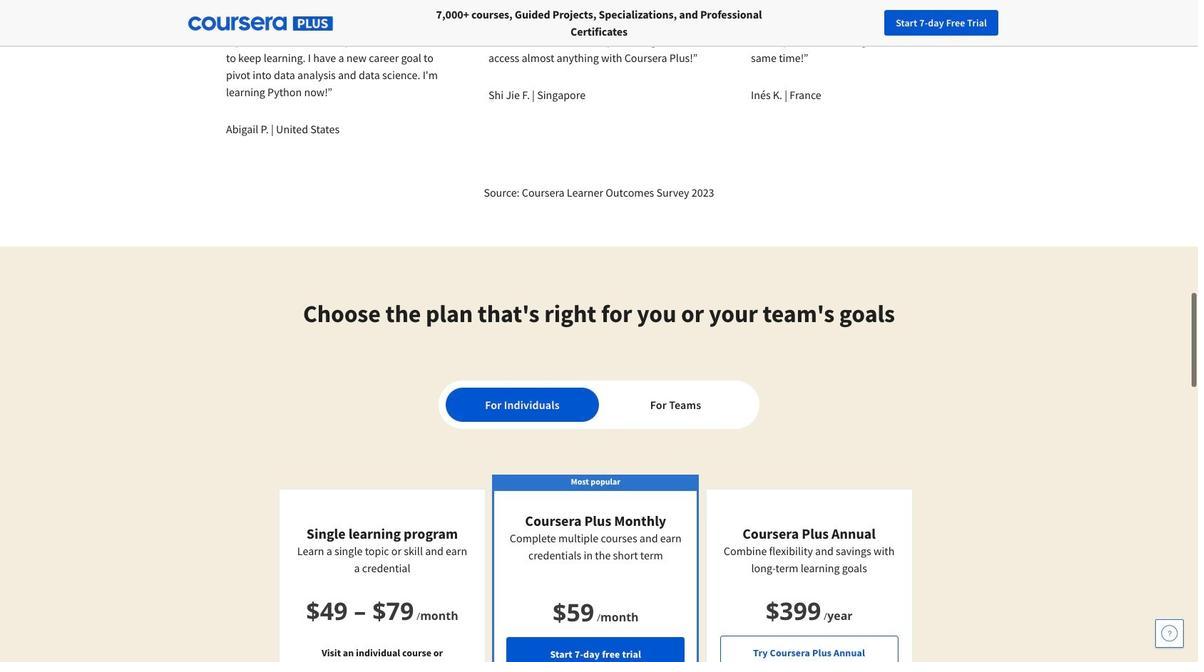 Task type: vqa. For each thing, say whether or not it's contained in the screenshot.
Price comparison tab "tab list"
yes



Task type: locate. For each thing, give the bounding box(es) containing it.
None search field
[[196, 9, 538, 37]]

help center image
[[1161, 626, 1178, 643]]

price comparison tab tab list
[[446, 388, 752, 422]]



Task type: describe. For each thing, give the bounding box(es) containing it.
coursera plus image
[[188, 16, 333, 31]]



